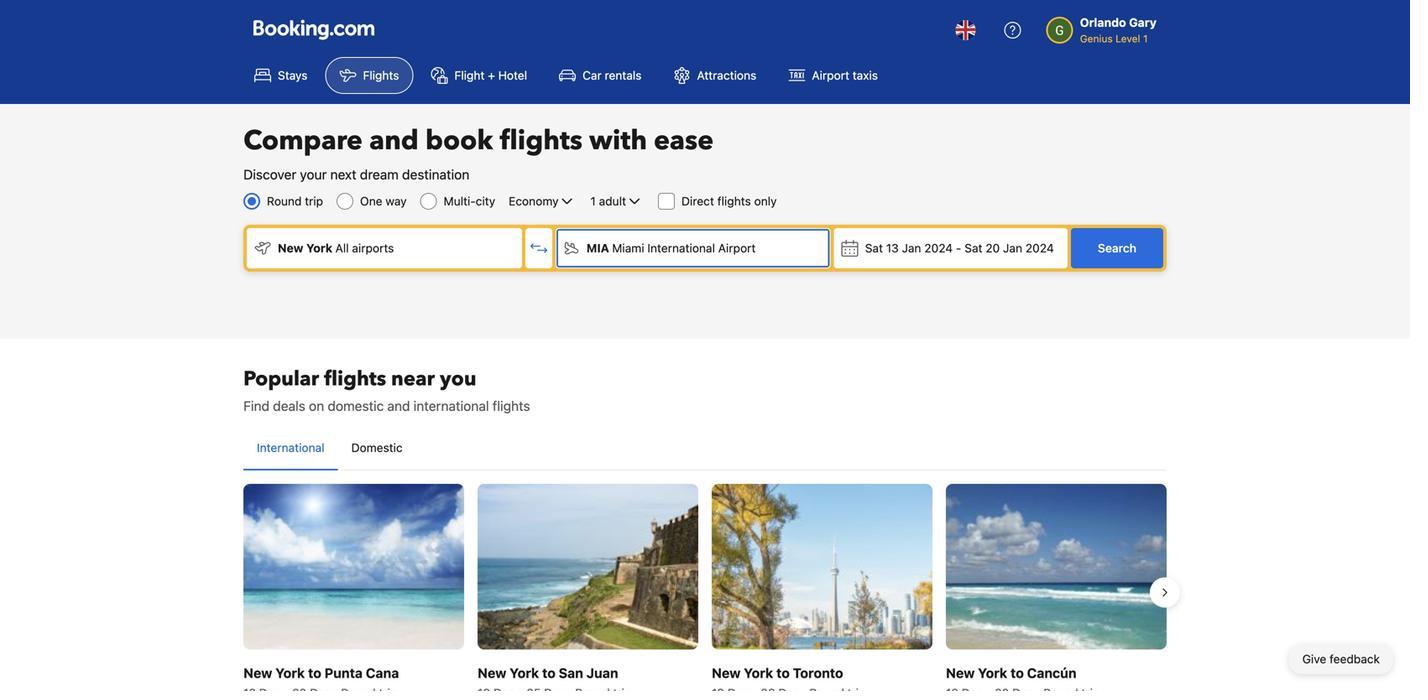 Task type: locate. For each thing, give the bounding box(es) containing it.
and up dream
[[369, 123, 419, 159]]

give feedback
[[1303, 653, 1381, 667]]

next
[[330, 167, 357, 183]]

you
[[440, 366, 477, 393]]

york for cancún
[[978, 666, 1008, 682]]

international button
[[244, 427, 338, 470]]

cancún
[[1028, 666, 1077, 682]]

1 vertical spatial airport
[[719, 241, 756, 255]]

2 to from the left
[[543, 666, 556, 682]]

new york to punta cana
[[244, 666, 399, 682]]

international
[[648, 241, 715, 255], [257, 441, 325, 455]]

1 horizontal spatial 2024
[[1026, 241, 1055, 255]]

1 horizontal spatial 1
[[1144, 33, 1148, 45]]

to left toronto
[[777, 666, 790, 682]]

to left punta
[[308, 666, 322, 682]]

give
[[1303, 653, 1327, 667]]

4 to from the left
[[1011, 666, 1024, 682]]

2024 left -
[[925, 241, 953, 255]]

new york all airports
[[278, 241, 394, 255]]

direct flights only
[[682, 194, 777, 208]]

1 vertical spatial international
[[257, 441, 325, 455]]

juan
[[587, 666, 619, 682]]

flights left only
[[718, 194, 751, 208]]

0 vertical spatial airport
[[812, 68, 850, 82]]

new york to punta cana link
[[244, 485, 464, 692]]

york left all
[[306, 241, 333, 255]]

2 2024 from the left
[[1026, 241, 1055, 255]]

deals
[[273, 398, 306, 414]]

1 horizontal spatial jan
[[1004, 241, 1023, 255]]

0 vertical spatial international
[[648, 241, 715, 255]]

flights
[[500, 123, 583, 159], [718, 194, 751, 208], [324, 366, 386, 393], [493, 398, 530, 414]]

sat right -
[[965, 241, 983, 255]]

-
[[956, 241, 962, 255]]

tab list
[[244, 427, 1167, 472]]

book
[[426, 123, 493, 159]]

orlando gary genius level 1
[[1081, 16, 1157, 45]]

1 2024 from the left
[[925, 241, 953, 255]]

0 horizontal spatial 1
[[591, 194, 596, 208]]

new for new york to punta cana
[[244, 666, 272, 682]]

1 horizontal spatial airport
[[812, 68, 850, 82]]

new york to cancún
[[946, 666, 1077, 682]]

0 vertical spatial and
[[369, 123, 419, 159]]

1 horizontal spatial international
[[648, 241, 715, 255]]

all
[[336, 241, 349, 255]]

new
[[278, 241, 304, 255], [244, 666, 272, 682], [478, 666, 507, 682], [712, 666, 741, 682], [946, 666, 975, 682]]

multi-city
[[444, 194, 496, 208]]

3 to from the left
[[777, 666, 790, 682]]

0 horizontal spatial sat
[[866, 241, 883, 255]]

1 horizontal spatial sat
[[965, 241, 983, 255]]

jan
[[902, 241, 922, 255], [1004, 241, 1023, 255]]

sat
[[866, 241, 883, 255], [965, 241, 983, 255]]

cana
[[366, 666, 399, 682]]

discover
[[244, 167, 297, 183]]

attractions
[[697, 68, 757, 82]]

stays link
[[240, 57, 322, 94]]

flights right international
[[493, 398, 530, 414]]

jan right 20
[[1004, 241, 1023, 255]]

airport down direct flights only
[[719, 241, 756, 255]]

jan right the 13
[[902, 241, 922, 255]]

international down deals
[[257, 441, 325, 455]]

international inside button
[[257, 441, 325, 455]]

flight + hotel
[[455, 68, 527, 82]]

new york to toronto
[[712, 666, 844, 682]]

mia
[[587, 241, 610, 255]]

international down direct
[[648, 241, 715, 255]]

hotel
[[499, 68, 527, 82]]

punta
[[325, 666, 363, 682]]

new york to cancún link
[[946, 485, 1167, 692]]

orlando
[[1081, 16, 1127, 29]]

york left toronto
[[744, 666, 774, 682]]

round trip
[[267, 194, 323, 208]]

0 horizontal spatial airport
[[719, 241, 756, 255]]

york left cancún
[[978, 666, 1008, 682]]

0 horizontal spatial jan
[[902, 241, 922, 255]]

1 inside dropdown button
[[591, 194, 596, 208]]

1 vertical spatial and
[[388, 398, 410, 414]]

domestic
[[328, 398, 384, 414]]

to for san
[[543, 666, 556, 682]]

to for cancún
[[1011, 666, 1024, 682]]

and
[[369, 123, 419, 159], [388, 398, 410, 414]]

dream
[[360, 167, 399, 183]]

to for punta
[[308, 666, 322, 682]]

york left san on the left bottom of page
[[510, 666, 539, 682]]

new for new york to san juan
[[478, 666, 507, 682]]

1 down gary
[[1144, 33, 1148, 45]]

1 to from the left
[[308, 666, 322, 682]]

attractions link
[[660, 57, 771, 94]]

domestic
[[351, 441, 403, 455]]

2024
[[925, 241, 953, 255], [1026, 241, 1055, 255]]

1 vertical spatial 1
[[591, 194, 596, 208]]

airport
[[812, 68, 850, 82], [719, 241, 756, 255]]

airport left taxis
[[812, 68, 850, 82]]

flights up "economy"
[[500, 123, 583, 159]]

to left cancún
[[1011, 666, 1024, 682]]

1
[[1144, 33, 1148, 45], [591, 194, 596, 208]]

new york to san juan
[[478, 666, 619, 682]]

car rentals
[[583, 68, 642, 82]]

20
[[986, 241, 1000, 255]]

search button
[[1072, 228, 1164, 269]]

direct
[[682, 194, 715, 208]]

0 vertical spatial 1
[[1144, 33, 1148, 45]]

york left punta
[[276, 666, 305, 682]]

+
[[488, 68, 495, 82]]

2 sat from the left
[[965, 241, 983, 255]]

car
[[583, 68, 602, 82]]

2024 right 20
[[1026, 241, 1055, 255]]

to
[[308, 666, 322, 682], [543, 666, 556, 682], [777, 666, 790, 682], [1011, 666, 1024, 682]]

to left san on the left bottom of page
[[543, 666, 556, 682]]

booking.com logo image
[[254, 20, 375, 40], [254, 20, 375, 40]]

0 horizontal spatial international
[[257, 441, 325, 455]]

new york to san juan link
[[478, 485, 699, 692]]

airport taxis link
[[775, 57, 893, 94]]

region
[[230, 478, 1181, 692]]

sat left the 13
[[866, 241, 883, 255]]

ease
[[654, 123, 714, 159]]

0 horizontal spatial 2024
[[925, 241, 953, 255]]

and down near
[[388, 398, 410, 414]]

city
[[476, 194, 496, 208]]

1 left adult
[[591, 194, 596, 208]]

genius
[[1081, 33, 1113, 45]]

international
[[414, 398, 489, 414]]



Task type: vqa. For each thing, say whether or not it's contained in the screenshot.
TORONTO
yes



Task type: describe. For each thing, give the bounding box(es) containing it.
your
[[300, 167, 327, 183]]

new for new york all airports
[[278, 241, 304, 255]]

taxis
[[853, 68, 878, 82]]

sat 13 jan 2024 - sat 20 jan 2024
[[866, 241, 1055, 255]]

flights up 'domestic'
[[324, 366, 386, 393]]

compare and book flights with ease discover your next dream destination
[[244, 123, 714, 183]]

1 sat from the left
[[866, 241, 883, 255]]

new york to punta cana image
[[244, 485, 464, 650]]

flights link
[[325, 57, 414, 94]]

one way
[[360, 194, 407, 208]]

new york to toronto image
[[712, 485, 933, 650]]

economy
[[509, 194, 559, 208]]

tab list containing international
[[244, 427, 1167, 472]]

san
[[559, 666, 584, 682]]

level
[[1116, 33, 1141, 45]]

rentals
[[605, 68, 642, 82]]

flight
[[455, 68, 485, 82]]

trip
[[305, 194, 323, 208]]

flights
[[363, 68, 399, 82]]

popular
[[244, 366, 319, 393]]

new york to san juan image
[[478, 485, 699, 650]]

and inside compare and book flights with ease discover your next dream destination
[[369, 123, 419, 159]]

1 inside orlando gary genius level 1
[[1144, 33, 1148, 45]]

new york to toronto link
[[712, 485, 933, 692]]

airport taxis
[[812, 68, 878, 82]]

toronto
[[793, 666, 844, 682]]

multi-
[[444, 194, 476, 208]]

gary
[[1130, 16, 1157, 29]]

miami
[[612, 241, 645, 255]]

1 adult
[[591, 194, 626, 208]]

airports
[[352, 241, 394, 255]]

13
[[887, 241, 899, 255]]

york for airports
[[306, 241, 333, 255]]

york for toronto
[[744, 666, 774, 682]]

round
[[267, 194, 302, 208]]

domestic button
[[338, 427, 416, 470]]

2 jan from the left
[[1004, 241, 1023, 255]]

region containing new york to punta cana
[[230, 478, 1181, 692]]

flights inside compare and book flights with ease discover your next dream destination
[[500, 123, 583, 159]]

to for toronto
[[777, 666, 790, 682]]

only
[[755, 194, 777, 208]]

1 jan from the left
[[902, 241, 922, 255]]

york for san
[[510, 666, 539, 682]]

sat 13 jan 2024 - sat 20 jan 2024 button
[[834, 228, 1068, 269]]

find
[[244, 398, 270, 414]]

popular flights near you find deals on domestic and international flights
[[244, 366, 530, 414]]

compare
[[244, 123, 363, 159]]

airport inside "link"
[[812, 68, 850, 82]]

with
[[590, 123, 647, 159]]

new for new york to cancún
[[946, 666, 975, 682]]

stays
[[278, 68, 308, 82]]

way
[[386, 194, 407, 208]]

car rentals link
[[545, 57, 656, 94]]

feedback
[[1330, 653, 1381, 667]]

york for punta
[[276, 666, 305, 682]]

near
[[391, 366, 435, 393]]

give feedback button
[[1290, 645, 1394, 675]]

mia miami international airport
[[587, 241, 756, 255]]

one
[[360, 194, 383, 208]]

adult
[[599, 194, 626, 208]]

on
[[309, 398, 324, 414]]

destination
[[402, 167, 470, 183]]

search
[[1098, 241, 1137, 255]]

flight + hotel link
[[417, 57, 542, 94]]

new york to cancún image
[[946, 485, 1167, 650]]

1 adult button
[[589, 191, 645, 212]]

new for new york to toronto
[[712, 666, 741, 682]]

and inside popular flights near you find deals on domestic and international flights
[[388, 398, 410, 414]]



